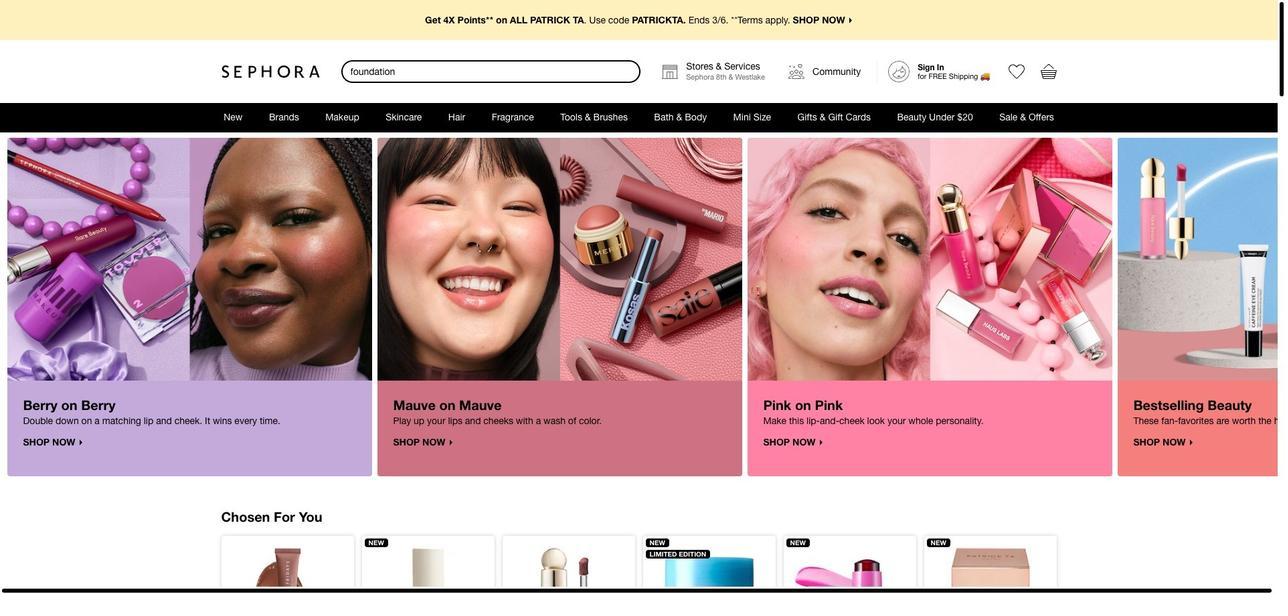 Task type: describe. For each thing, give the bounding box(es) containing it.
go to basket image
[[1041, 64, 1057, 80]]

summer fridays - lip butter balm for hydration & shine image
[[232, 547, 343, 594]]

sephora homepage image
[[221, 65, 320, 78]]

patrick ta - major headlines double-take crème & powder blush duo image
[[935, 547, 1046, 594]]

laneige - lip sleeping mask intense hydration with vitamin c image
[[654, 547, 765, 594]]

rare beauty by selena gomez - soft pinch liquid blush image
[[513, 547, 624, 594]]



Task type: locate. For each thing, give the bounding box(es) containing it.
None field
[[341, 60, 641, 83]]

summer fridays - dream lip oil for moisturizing sheer coverage image
[[373, 547, 484, 594]]

Search search field
[[342, 62, 639, 82]]

milk makeup - cooling water jelly tint lip + cheek blush stain image
[[794, 547, 905, 594]]

None search field
[[341, 60, 641, 83]]



Task type: vqa. For each thing, say whether or not it's contained in the screenshot.
SEARCH FIELD
yes



